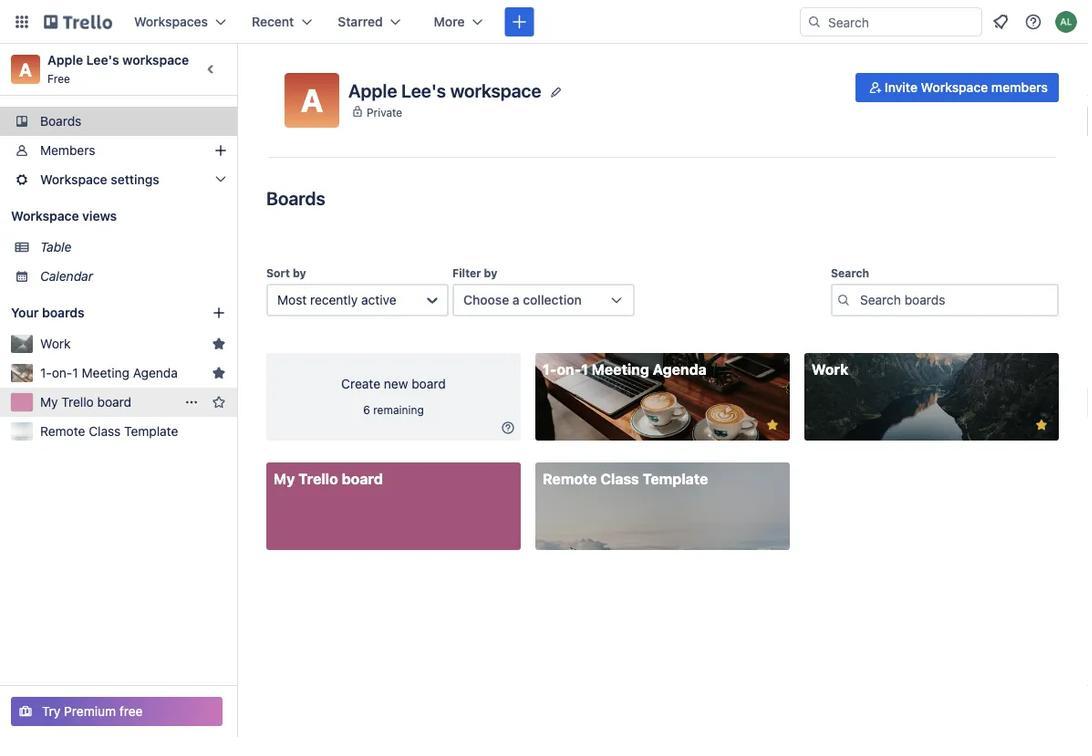 Task type: locate. For each thing, give the bounding box(es) containing it.
workspace for apple lee's workspace
[[450, 80, 542, 101]]

workspace inside popup button
[[40, 172, 107, 187]]

0 horizontal spatial workspace
[[122, 52, 189, 68]]

views
[[82, 208, 117, 224]]

0 horizontal spatial agenda
[[133, 365, 178, 380]]

starred icon image for work
[[212, 337, 226, 351]]

1 vertical spatial workspace
[[450, 80, 542, 101]]

sort
[[266, 266, 290, 279]]

1 vertical spatial apple
[[349, 80, 397, 101]]

1 inside button
[[72, 365, 78, 380]]

apple lee's workspace free
[[47, 52, 189, 85]]

starred icon image
[[212, 337, 226, 351], [212, 366, 226, 380]]

my
[[40, 395, 58, 410], [274, 470, 295, 488]]

1 horizontal spatial trello
[[299, 470, 338, 488]]

free
[[119, 704, 143, 719]]

your
[[11, 305, 39, 320]]

active
[[361, 292, 397, 307]]

0 vertical spatial workspace
[[921, 80, 988, 95]]

1 horizontal spatial sm image
[[867, 78, 885, 97]]

apple up free
[[47, 52, 83, 68]]

0 horizontal spatial boards
[[40, 114, 82, 129]]

workspace inside apple lee's workspace free
[[122, 52, 189, 68]]

board down 1-on-1 meeting agenda button
[[97, 395, 131, 410]]

1 vertical spatial work
[[812, 361, 849, 378]]

workspace down members
[[40, 172, 107, 187]]

1 vertical spatial boards
[[266, 187, 326, 208]]

1 by from the left
[[293, 266, 306, 279]]

1 horizontal spatial agenda
[[653, 361, 707, 378]]

apple
[[47, 52, 83, 68], [349, 80, 397, 101]]

template
[[124, 424, 178, 439], [643, 470, 708, 488]]

0 horizontal spatial sm image
[[499, 419, 517, 437]]

sm image inside invite workspace members "button"
[[867, 78, 885, 97]]

0 vertical spatial class
[[89, 424, 121, 439]]

1 horizontal spatial my trello board link
[[266, 463, 521, 550]]

2 by from the left
[[484, 266, 498, 279]]

1-on-1 meeting agenda
[[543, 361, 707, 378], [40, 365, 178, 380]]

sort by
[[266, 266, 306, 279]]

meeting
[[592, 361, 649, 378], [82, 365, 130, 380]]

1 vertical spatial lee's
[[402, 80, 446, 101]]

boards up members
[[40, 114, 82, 129]]

click to unstar this board. it will be removed from your starred list. image for work
[[1034, 417, 1050, 433]]

0 horizontal spatial apple
[[47, 52, 83, 68]]

0 horizontal spatial my
[[40, 395, 58, 410]]

1-
[[543, 361, 557, 378], [40, 365, 52, 380]]

0 vertical spatial remote class template link
[[40, 422, 226, 441]]

agenda inside button
[[133, 365, 178, 380]]

settings
[[111, 172, 160, 187]]

1 horizontal spatial by
[[484, 266, 498, 279]]

board right new
[[412, 376, 446, 391]]

a link
[[11, 55, 40, 84]]

my trello board down 1-on-1 meeting agenda button
[[40, 395, 131, 410]]

1 horizontal spatial template
[[643, 470, 708, 488]]

0 vertical spatial a
[[19, 58, 32, 80]]

0 vertical spatial trello
[[61, 395, 94, 410]]

by right sort
[[293, 266, 306, 279]]

more button
[[423, 7, 494, 36]]

1 vertical spatial starred icon image
[[212, 366, 226, 380]]

0 vertical spatial workspace
[[122, 52, 189, 68]]

0 horizontal spatial a
[[19, 58, 32, 80]]

apple lee's workspace
[[349, 80, 542, 101]]

2 horizontal spatial board
[[412, 376, 446, 391]]

0 horizontal spatial 1-on-1 meeting agenda
[[40, 365, 178, 380]]

sm image
[[867, 78, 885, 97], [499, 419, 517, 437]]

1 horizontal spatial click to unstar this board. it will be removed from your starred list. image
[[1034, 417, 1050, 433]]

2 click to unstar this board. it will be removed from your starred list. image from the left
[[1034, 417, 1050, 433]]

1 horizontal spatial apple
[[349, 80, 397, 101]]

0 horizontal spatial remote class template
[[40, 424, 178, 439]]

1 horizontal spatial board
[[342, 470, 383, 488]]

1 vertical spatial my
[[274, 470, 295, 488]]

workspace right invite on the right of the page
[[921, 80, 988, 95]]

1
[[581, 361, 588, 378], [72, 365, 78, 380]]

1 horizontal spatial remote class template
[[543, 470, 708, 488]]

table
[[40, 239, 72, 255]]

a left 'private'
[[301, 81, 323, 119]]

calendar link
[[40, 267, 226, 286]]

0 horizontal spatial meeting
[[82, 365, 130, 380]]

private
[[367, 106, 403, 118]]

0 vertical spatial sm image
[[867, 78, 885, 97]]

0 vertical spatial boards
[[40, 114, 82, 129]]

workspace down create board or workspace icon
[[450, 80, 542, 101]]

premium
[[64, 704, 116, 719]]

1 horizontal spatial workspace
[[450, 80, 542, 101]]

1 horizontal spatial a
[[301, 81, 323, 119]]

0 horizontal spatial template
[[124, 424, 178, 439]]

by
[[293, 266, 306, 279], [484, 266, 498, 279]]

0 horizontal spatial by
[[293, 266, 306, 279]]

0 vertical spatial my trello board
[[40, 395, 131, 410]]

apple inside apple lee's workspace free
[[47, 52, 83, 68]]

workspace views
[[11, 208, 117, 224]]

choose a collection button
[[453, 284, 635, 317]]

2 vertical spatial workspace
[[11, 208, 79, 224]]

a inside 'button'
[[301, 81, 323, 119]]

class
[[89, 424, 121, 439], [601, 470, 639, 488]]

click to unstar this board. it will be removed from your starred list. image inside work link
[[1034, 417, 1050, 433]]

lee's
[[86, 52, 119, 68], [402, 80, 446, 101]]

1 vertical spatial sm image
[[499, 419, 517, 437]]

1-on-1 meeting agenda link
[[536, 353, 790, 441]]

work inside 'button'
[[40, 336, 71, 351]]

by right the 'filter'
[[484, 266, 498, 279]]

0 vertical spatial lee's
[[86, 52, 119, 68]]

1 horizontal spatial boards
[[266, 187, 326, 208]]

workspace for views
[[11, 208, 79, 224]]

template down 1-on-1 meeting agenda button
[[124, 424, 178, 439]]

1 vertical spatial remote
[[543, 470, 597, 488]]

0 horizontal spatial remote class template link
[[40, 422, 226, 441]]

try
[[42, 704, 61, 719]]

on-
[[557, 361, 581, 378], [52, 365, 72, 380]]

try premium free
[[42, 704, 143, 719]]

more
[[434, 14, 465, 29]]

remote class template
[[40, 424, 178, 439], [543, 470, 708, 488]]

boards up sort by
[[266, 187, 326, 208]]

0 horizontal spatial board
[[97, 395, 131, 410]]

my trello board
[[40, 395, 131, 410], [274, 470, 383, 488]]

board down 6
[[342, 470, 383, 488]]

0 horizontal spatial my trello board
[[40, 395, 131, 410]]

filter by
[[453, 266, 498, 279]]

0 vertical spatial my trello board link
[[40, 393, 226, 411]]

1 horizontal spatial class
[[601, 470, 639, 488]]

1 vertical spatial template
[[643, 470, 708, 488]]

apple for apple lee's workspace
[[349, 80, 397, 101]]

create
[[341, 376, 381, 391]]

0 vertical spatial apple
[[47, 52, 83, 68]]

on- down "boards"
[[52, 365, 72, 380]]

remote
[[40, 424, 85, 439], [543, 470, 597, 488]]

1 horizontal spatial lee's
[[402, 80, 446, 101]]

workspace navigation collapse icon image
[[199, 57, 224, 82]]

1- down choose a collection button
[[543, 361, 557, 378]]

0 horizontal spatial 1-
[[40, 365, 52, 380]]

agenda
[[653, 361, 707, 378], [133, 365, 178, 380]]

my trello board link
[[40, 393, 226, 411], [266, 463, 521, 550]]

2 starred icon image from the top
[[212, 366, 226, 380]]

1 vertical spatial board
[[97, 395, 131, 410]]

1 horizontal spatial 1
[[581, 361, 588, 378]]

1 vertical spatial a
[[301, 81, 323, 119]]

a left free
[[19, 58, 32, 80]]

on- down "collection"
[[557, 361, 581, 378]]

click to unstar this board. it will be removed from your starred list. image inside 1-on-1 meeting agenda link
[[765, 417, 781, 433]]

click to unstar this board. it will be removed from your starred list. image
[[765, 417, 781, 433], [1034, 417, 1050, 433]]

0 notifications image
[[990, 11, 1012, 33]]

my trello board down 6
[[274, 470, 383, 488]]

a
[[19, 58, 32, 80], [301, 81, 323, 119]]

0 horizontal spatial my trello board link
[[40, 393, 226, 411]]

add board image
[[212, 306, 226, 320]]

recent
[[252, 14, 294, 29]]

workspace up "table"
[[11, 208, 79, 224]]

create board or workspace image
[[510, 13, 529, 31]]

0 horizontal spatial lee's
[[86, 52, 119, 68]]

0 horizontal spatial remote
[[40, 424, 85, 439]]

1 down "collection"
[[581, 361, 588, 378]]

lee's down back to home image
[[86, 52, 119, 68]]

0 horizontal spatial click to unstar this board. it will be removed from your starred list. image
[[765, 417, 781, 433]]

apple up 'private'
[[349, 80, 397, 101]]

1 starred icon image from the top
[[212, 337, 226, 351]]

starred icon image for 1-on-1 meeting agenda
[[212, 366, 226, 380]]

starred button
[[327, 7, 412, 36]]

work
[[40, 336, 71, 351], [812, 361, 849, 378]]

recent button
[[241, 7, 323, 36]]

remote class template down 1-on-1 meeting agenda link
[[543, 470, 708, 488]]

lee's inside apple lee's workspace free
[[86, 52, 119, 68]]

1 vertical spatial my trello board
[[274, 470, 383, 488]]

remote class template down 1-on-1 meeting agenda button
[[40, 424, 178, 439]]

1 horizontal spatial on-
[[557, 361, 581, 378]]

0 horizontal spatial on-
[[52, 365, 72, 380]]

1 horizontal spatial meeting
[[592, 361, 649, 378]]

boards
[[40, 114, 82, 129], [266, 187, 326, 208]]

workspace
[[921, 80, 988, 95], [40, 172, 107, 187], [11, 208, 79, 224]]

0 vertical spatial work
[[40, 336, 71, 351]]

1 vertical spatial class
[[601, 470, 639, 488]]

lee's up 'private'
[[402, 80, 446, 101]]

1 click to unstar this board. it will be removed from your starred list. image from the left
[[765, 417, 781, 433]]

1 horizontal spatial remote class template link
[[536, 463, 790, 550]]

members
[[40, 143, 95, 158]]

0 vertical spatial remote
[[40, 424, 85, 439]]

1 vertical spatial workspace
[[40, 172, 107, 187]]

1 horizontal spatial remote
[[543, 470, 597, 488]]

meeting inside 1-on-1 meeting agenda button
[[82, 365, 130, 380]]

by for filter by
[[484, 266, 498, 279]]

trello
[[61, 395, 94, 410], [299, 470, 338, 488]]

1 horizontal spatial work
[[812, 361, 849, 378]]

1- down the your boards
[[40, 365, 52, 380]]

0 horizontal spatial work
[[40, 336, 71, 351]]

workspace down "workspaces"
[[122, 52, 189, 68]]

1 down the work 'button'
[[72, 365, 78, 380]]

board
[[412, 376, 446, 391], [97, 395, 131, 410], [342, 470, 383, 488]]

0 vertical spatial remote class template
[[40, 424, 178, 439]]

remote class template link
[[40, 422, 226, 441], [536, 463, 790, 550]]

template down 1-on-1 meeting agenda link
[[643, 470, 708, 488]]

workspace
[[122, 52, 189, 68], [450, 80, 542, 101]]

0 horizontal spatial 1
[[72, 365, 78, 380]]

invite workspace members
[[885, 80, 1048, 95]]

apple lee's workspace link
[[47, 52, 189, 68]]

0 vertical spatial starred icon image
[[212, 337, 226, 351]]



Task type: describe. For each thing, give the bounding box(es) containing it.
1 horizontal spatial my
[[274, 470, 295, 488]]

free
[[47, 72, 70, 85]]

1-on-1 meeting agenda button
[[40, 364, 204, 382]]

1-on-1 meeting agenda inside button
[[40, 365, 178, 380]]

1 horizontal spatial 1-on-1 meeting agenda
[[543, 361, 707, 378]]

calendar
[[40, 269, 93, 284]]

starred
[[338, 14, 383, 29]]

try premium free button
[[11, 697, 223, 726]]

filter
[[453, 266, 481, 279]]

primary element
[[0, 0, 1088, 44]]

a for the a link
[[19, 58, 32, 80]]

lee's for apple lee's workspace free
[[86, 52, 119, 68]]

invite
[[885, 80, 918, 95]]

0 vertical spatial my
[[40, 395, 58, 410]]

workspace settings
[[40, 172, 160, 187]]

1 horizontal spatial my trello board
[[274, 470, 383, 488]]

members link
[[0, 136, 237, 165]]

a button
[[285, 73, 339, 128]]

meeting inside 1-on-1 meeting agenda link
[[592, 361, 649, 378]]

1 vertical spatial my trello board link
[[266, 463, 521, 550]]

open information menu image
[[1025, 13, 1043, 31]]

work button
[[40, 335, 204, 353]]

workspaces
[[134, 14, 208, 29]]

table link
[[40, 238, 226, 256]]

most recently active
[[277, 292, 397, 307]]

a for a 'button'
[[301, 81, 323, 119]]

a
[[513, 292, 520, 307]]

1 vertical spatial trello
[[299, 470, 338, 488]]

work link
[[805, 353, 1059, 441]]

Search text field
[[831, 284, 1059, 317]]

1 vertical spatial remote class template link
[[536, 463, 790, 550]]

workspace for apple lee's workspace free
[[122, 52, 189, 68]]

your boards with 4 items element
[[11, 302, 184, 324]]

create new board
[[341, 376, 446, 391]]

apple for apple lee's workspace free
[[47, 52, 83, 68]]

search image
[[807, 15, 822, 29]]

boards link
[[0, 107, 237, 136]]

search
[[831, 266, 870, 279]]

2 vertical spatial board
[[342, 470, 383, 488]]

lee's for apple lee's workspace
[[402, 80, 446, 101]]

choose
[[463, 292, 509, 307]]

0 vertical spatial board
[[412, 376, 446, 391]]

on- inside button
[[52, 365, 72, 380]]

new
[[384, 376, 408, 391]]

1- inside button
[[40, 365, 52, 380]]

choose a collection
[[463, 292, 582, 307]]

apple lee (applelee29) image
[[1056, 11, 1078, 33]]

1 vertical spatial remote class template
[[543, 470, 708, 488]]

collection
[[523, 292, 582, 307]]

back to home image
[[44, 7, 112, 36]]

0 horizontal spatial trello
[[61, 395, 94, 410]]

1 horizontal spatial 1-
[[543, 361, 557, 378]]

recently
[[310, 292, 358, 307]]

0 vertical spatial template
[[124, 424, 178, 439]]

Search field
[[822, 8, 982, 36]]

boards inside boards 'link'
[[40, 114, 82, 129]]

workspace settings button
[[0, 165, 237, 194]]

6 remaining
[[363, 403, 424, 416]]

workspace inside "button"
[[921, 80, 988, 95]]

your boards
[[11, 305, 85, 320]]

click to unstar this board. it will be removed from your starred list. image for 1-on-1 meeting agenda
[[765, 417, 781, 433]]

6
[[363, 403, 370, 416]]

invite workspace members button
[[856, 73, 1059, 102]]

workspace for settings
[[40, 172, 107, 187]]

remaining
[[373, 403, 424, 416]]

workspaces button
[[123, 7, 237, 36]]

boards
[[42, 305, 85, 320]]

members
[[992, 80, 1048, 95]]

0 horizontal spatial class
[[89, 424, 121, 439]]

by for sort by
[[293, 266, 306, 279]]

most
[[277, 292, 307, 307]]



Task type: vqa. For each thing, say whether or not it's contained in the screenshot.
the rightmost Work
yes



